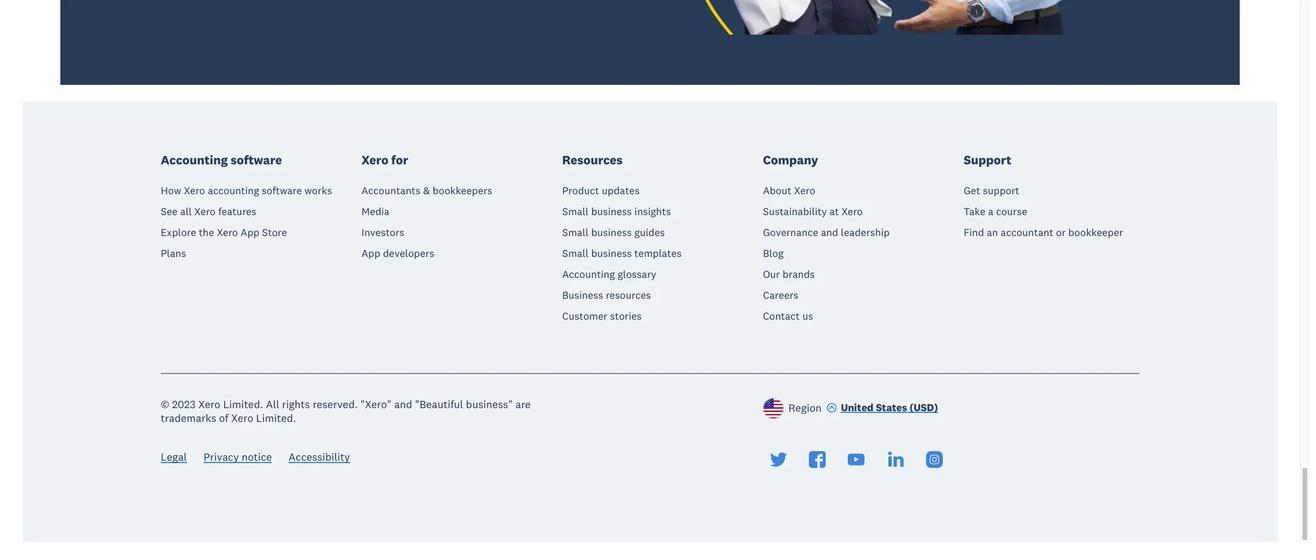 Task type: locate. For each thing, give the bounding box(es) containing it.
business up small business guides
[[592, 205, 632, 218]]

2023
[[172, 398, 196, 412]]

how xero accounting software works link
[[161, 184, 332, 197]]

the
[[199, 226, 214, 239]]

0 horizontal spatial and
[[394, 398, 413, 412]]

blog link
[[763, 247, 784, 260]]

1 vertical spatial small
[[563, 226, 589, 239]]

small
[[563, 205, 589, 218], [563, 226, 589, 239], [563, 247, 589, 260]]

2 vertical spatial small
[[563, 247, 589, 260]]

accounting up how
[[161, 152, 228, 168]]

software left works
[[262, 184, 302, 197]]

accounting glossary
[[563, 268, 657, 281]]

small business insights link
[[563, 205, 671, 218]]

privacy notice
[[204, 450, 272, 464]]

trademarks
[[161, 411, 216, 425]]

media
[[362, 205, 390, 218]]

get support
[[964, 184, 1020, 197]]

notice
[[242, 450, 272, 464]]

1 horizontal spatial and
[[821, 226, 839, 239]]

0 horizontal spatial accounting
[[161, 152, 228, 168]]

us
[[803, 310, 814, 323]]

1 horizontal spatial app
[[362, 247, 381, 260]]

business for guides
[[592, 226, 632, 239]]

region
[[789, 401, 822, 415]]

©
[[161, 398, 169, 412]]

our
[[763, 268, 780, 281]]

app developers
[[362, 247, 435, 260]]

© 2023 xero limited. all rights reserved. "xero" and "beautiful business" are trademarks of xero limited.
[[161, 398, 531, 425]]

"beautiful
[[415, 398, 464, 412]]

linkedin image
[[888, 451, 904, 468]]

customer stories link
[[563, 310, 642, 323]]

investors
[[362, 226, 405, 239]]

software up "how xero accounting software works" link
[[231, 152, 282, 168]]

explore the xero app store
[[161, 226, 287, 239]]

1 horizontal spatial accounting
[[563, 268, 615, 281]]

contact
[[763, 310, 800, 323]]

get support link
[[964, 184, 1020, 197]]

1 vertical spatial accounting
[[563, 268, 615, 281]]

for
[[391, 152, 409, 168]]

states
[[876, 401, 908, 414]]

limited. left all
[[223, 398, 263, 412]]

xero for
[[362, 152, 409, 168]]

accessibility
[[289, 450, 350, 464]]

about xero link
[[763, 184, 816, 197]]

2 small from the top
[[563, 226, 589, 239]]

accounting up business
[[563, 268, 615, 281]]

company
[[763, 152, 819, 168]]

bookkeeper
[[1069, 226, 1124, 239]]

app down investors
[[362, 247, 381, 260]]

0 horizontal spatial app
[[241, 226, 260, 239]]

an
[[987, 226, 999, 239]]

xero left for
[[362, 152, 389, 168]]

support
[[964, 152, 1012, 168]]

app down features
[[241, 226, 260, 239]]

and
[[821, 226, 839, 239], [394, 398, 413, 412]]

small for small business templates
[[563, 247, 589, 260]]

course
[[997, 205, 1028, 218]]

3 business from the top
[[592, 247, 632, 260]]

3 small from the top
[[563, 247, 589, 260]]

0 vertical spatial business
[[592, 205, 632, 218]]

1 business from the top
[[592, 205, 632, 218]]

are
[[516, 398, 531, 412]]

2 vertical spatial business
[[592, 247, 632, 260]]

small for small business guides
[[563, 226, 589, 239]]

our brands
[[763, 268, 815, 281]]

limited. up notice
[[256, 411, 296, 425]]

1 vertical spatial business
[[592, 226, 632, 239]]

all
[[180, 205, 192, 218]]

xero up sustainability at xero
[[795, 184, 816, 197]]

developers
[[383, 247, 435, 260]]

blog
[[763, 247, 784, 260]]

business down small business insights link
[[592, 226, 632, 239]]

small business guides
[[563, 226, 665, 239]]

governance and leadership link
[[763, 226, 890, 239]]

small business templates link
[[563, 247, 682, 260]]

0 vertical spatial small
[[563, 205, 589, 218]]

all
[[266, 398, 280, 412]]

accountants speaking to each other image
[[663, 0, 1140, 35]]

xero right at
[[842, 205, 863, 218]]

0 vertical spatial accounting
[[161, 152, 228, 168]]

legal
[[161, 450, 187, 464]]

business down small business guides
[[592, 247, 632, 260]]

and down at
[[821, 226, 839, 239]]

reserved.
[[313, 398, 358, 412]]

business resources
[[563, 289, 651, 302]]

find an accountant or bookkeeper
[[964, 226, 1124, 239]]

product
[[563, 184, 600, 197]]

stories
[[610, 310, 642, 323]]

or
[[1057, 226, 1066, 239]]

(usd)
[[910, 401, 939, 414]]

youtube image
[[849, 451, 865, 468]]

templates
[[635, 247, 682, 260]]

1 vertical spatial and
[[394, 398, 413, 412]]

of
[[219, 411, 229, 425]]

instagram image
[[927, 451, 943, 468]]

guides
[[635, 226, 665, 239]]

1 small from the top
[[563, 205, 589, 218]]

accountants
[[362, 184, 421, 197]]

2 business from the top
[[592, 226, 632, 239]]

about xero
[[763, 184, 816, 197]]

leadership
[[841, 226, 890, 239]]

xero right the
[[217, 226, 238, 239]]

app
[[241, 226, 260, 239], [362, 247, 381, 260]]

business
[[592, 205, 632, 218], [592, 226, 632, 239], [592, 247, 632, 260]]

xero up all
[[184, 184, 205, 197]]

facebook image
[[809, 451, 826, 468]]

limited.
[[223, 398, 263, 412], [256, 411, 296, 425]]

accountant
[[1001, 226, 1054, 239]]

take
[[964, 205, 986, 218]]

app developers link
[[362, 247, 435, 260]]

united states (usd)
[[841, 401, 939, 414]]

and right the "xero"
[[394, 398, 413, 412]]



Task type: vqa. For each thing, say whether or not it's contained in the screenshot.
RECOVER
no



Task type: describe. For each thing, give the bounding box(es) containing it.
legal link
[[161, 450, 187, 467]]

see
[[161, 205, 178, 218]]

the current region is united states image
[[763, 398, 784, 419]]

business"
[[466, 398, 513, 412]]

insights
[[635, 205, 671, 218]]

sustainability at xero link
[[763, 205, 863, 218]]

at
[[830, 205, 839, 218]]

xero right the 2023
[[198, 398, 221, 412]]

business resources link
[[563, 289, 651, 302]]

find
[[964, 226, 985, 239]]

bookkeepers
[[433, 184, 493, 197]]

small business templates
[[563, 247, 682, 260]]

accounting for accounting glossary
[[563, 268, 615, 281]]

united
[[841, 401, 874, 414]]

small business insights
[[563, 205, 671, 218]]

updates
[[602, 184, 640, 197]]

features
[[218, 205, 257, 218]]

xero right of
[[231, 411, 253, 425]]

explore
[[161, 226, 196, 239]]

brands
[[783, 268, 815, 281]]

1 vertical spatial app
[[362, 247, 381, 260]]

small business guides link
[[563, 226, 665, 239]]

take a course link
[[964, 205, 1028, 218]]

business for templates
[[592, 247, 632, 260]]

accountants & bookkeepers
[[362, 184, 493, 197]]

0 vertical spatial app
[[241, 226, 260, 239]]

support
[[983, 184, 1020, 197]]

accounting
[[208, 184, 259, 197]]

a
[[989, 205, 994, 218]]

small for small business insights
[[563, 205, 589, 218]]

0 vertical spatial and
[[821, 226, 839, 239]]

accounting software
[[161, 152, 282, 168]]

and inside © 2023 xero limited. all rights reserved. "xero" and "beautiful business" are trademarks of xero limited.
[[394, 398, 413, 412]]

how xero accounting software works
[[161, 184, 332, 197]]

product updates
[[563, 184, 640, 197]]

xero right all
[[194, 205, 216, 218]]

resources
[[606, 289, 651, 302]]

governance and leadership
[[763, 226, 890, 239]]

take a course
[[964, 205, 1028, 218]]

investors link
[[362, 226, 405, 239]]

glossary
[[618, 268, 657, 281]]

our brands link
[[763, 268, 815, 281]]

twitter image
[[770, 451, 787, 468]]

contact us link
[[763, 310, 814, 323]]

product updates link
[[563, 184, 640, 197]]

store
[[262, 226, 287, 239]]

get
[[964, 184, 981, 197]]

see all xero features
[[161, 205, 257, 218]]

privacy
[[204, 450, 239, 464]]

accounting glossary link
[[563, 268, 657, 281]]

plans link
[[161, 247, 186, 260]]

careers
[[763, 289, 799, 302]]

media link
[[362, 205, 390, 218]]

contact us
[[763, 310, 814, 323]]

governance
[[763, 226, 819, 239]]

resources
[[563, 152, 623, 168]]

business
[[563, 289, 604, 302]]

works
[[305, 184, 332, 197]]

accounting for accounting software
[[161, 152, 228, 168]]

find an accountant or bookkeeper link
[[964, 226, 1124, 239]]

accountants & bookkeepers link
[[362, 184, 493, 197]]

rights
[[282, 398, 310, 412]]

accessibility link
[[289, 450, 350, 467]]

0 vertical spatial software
[[231, 152, 282, 168]]

how
[[161, 184, 181, 197]]

united states (usd) button
[[827, 401, 939, 417]]

customer stories
[[563, 310, 642, 323]]

sustainability
[[763, 205, 827, 218]]

privacy notice link
[[204, 450, 272, 467]]

1 vertical spatial software
[[262, 184, 302, 197]]

business for insights
[[592, 205, 632, 218]]

"xero"
[[361, 398, 392, 412]]

about
[[763, 184, 792, 197]]



